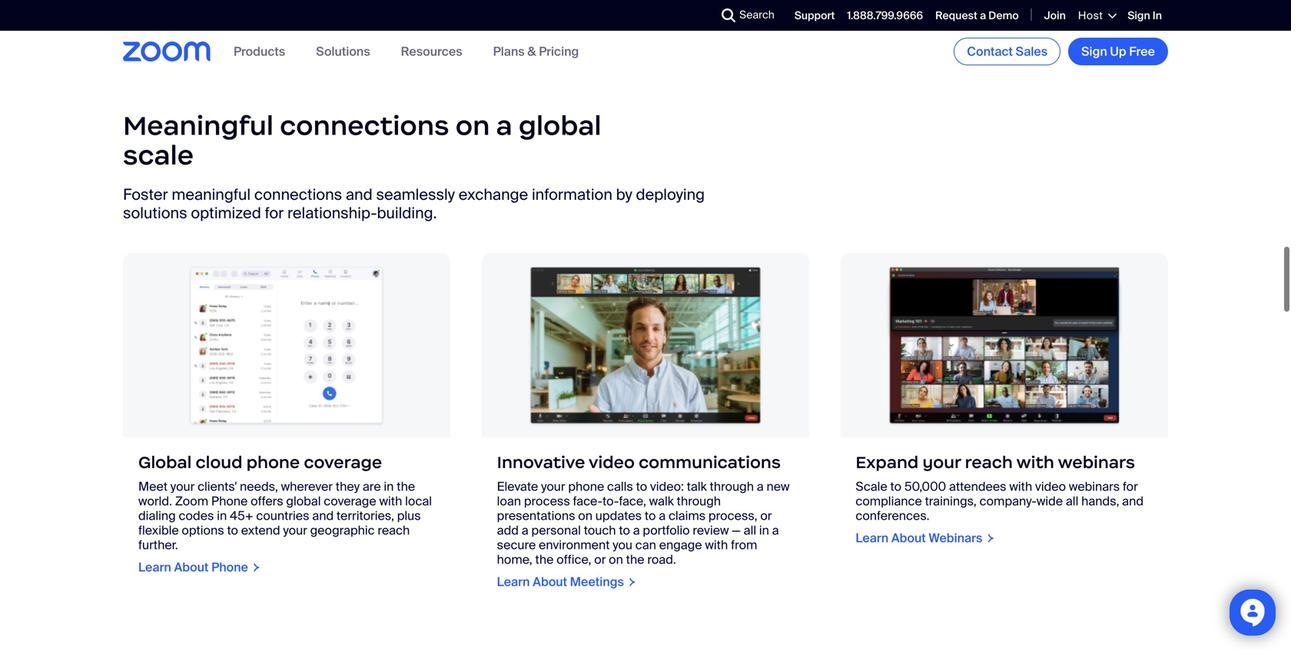 Task type: vqa. For each thing, say whether or not it's contained in the screenshot.


Task type: describe. For each thing, give the bounding box(es) containing it.
territories,
[[337, 508, 394, 524]]

extend
[[241, 522, 280, 539]]

1 vertical spatial webinars
[[1069, 479, 1120, 495]]

support link
[[795, 8, 835, 23]]

trainings,
[[925, 493, 977, 509]]

products button
[[234, 43, 285, 60]]

join link
[[1045, 8, 1066, 23]]

countries
[[256, 508, 309, 524]]

talk
[[687, 479, 707, 495]]

through up the process,
[[710, 479, 754, 495]]

global inside the meaningful connections on a global scale
[[519, 109, 602, 142]]

resources button
[[401, 43, 463, 60]]

scale
[[856, 479, 888, 495]]

seamlessly
[[376, 185, 455, 205]]

for inside expand your reach with webinars scale to 50,000 attendees with video webinars for compliance trainings, company-wide all hands, and conferences. learn about webinars
[[1123, 479, 1138, 495]]

solutions
[[123, 203, 187, 223]]

up
[[1111, 43, 1127, 60]]

wherever
[[281, 479, 333, 495]]

claims
[[669, 508, 706, 524]]

foster
[[123, 185, 168, 205]]

request a demo link
[[936, 8, 1019, 23]]

1.888.799.9666
[[848, 8, 923, 23]]

can
[[636, 537, 657, 553]]

all inside expand your reach with webinars scale to 50,000 attendees with video webinars for compliance trainings, company-wide all hands, and conferences. learn about webinars
[[1066, 493, 1079, 509]]

add
[[497, 522, 519, 539]]

products
[[234, 43, 285, 60]]

and inside expand your reach with webinars scale to 50,000 attendees with video webinars for compliance trainings, company-wide all hands, and conferences. learn about webinars
[[1123, 493, 1144, 509]]

contact sales link
[[954, 38, 1061, 65]]

search image
[[722, 8, 736, 22]]

company-
[[980, 493, 1037, 509]]

sign for sign up free
[[1082, 43, 1108, 60]]

1 horizontal spatial or
[[761, 508, 772, 524]]

clients'
[[198, 479, 237, 495]]

scale
[[123, 138, 194, 172]]

exchange
[[459, 185, 528, 205]]

reach inside global cloud phone coverage meet your clients' needs, wherever they are in the world. zoom phone offers global coverage with local dialing codes in 45+ countries and territories, plus flexible options to extend your geographic reach further. learn about phone
[[378, 522, 410, 539]]

45+
[[230, 508, 253, 524]]

meaningful connections on a global scale
[[123, 109, 602, 172]]

2 horizontal spatial the
[[626, 552, 645, 568]]

review
[[693, 522, 729, 539]]

options
[[182, 522, 224, 539]]

about inside innovative video communications elevate your phone calls to video: talk through a new loan process face-to-face, walk through presentations on updates to a claims process, or add a personal touch to a portfolio review — all in a secure environment you can engage with from home, the office, or on the road. learn about meetings
[[533, 574, 567, 590]]

foster meaningful connections and seamlessly exchange information by deploying solutions optimized for relationship-building.
[[123, 185, 705, 223]]

connections inside the foster meaningful connections and seamlessly exchange information by deploying solutions optimized for relationship-building.
[[254, 185, 342, 205]]

video inside expand your reach with webinars scale to 50,000 attendees with video webinars for compliance trainings, company-wide all hands, and conferences. learn about webinars
[[1036, 479, 1066, 495]]

calls
[[607, 479, 633, 495]]

a right the you
[[633, 522, 640, 539]]

with inside innovative video communications elevate your phone calls to video: talk through a new loan process face-to-face, walk through presentations on updates to a claims process, or add a personal touch to a portfolio review — all in a secure environment you can engage with from home, the office, or on the road. learn about meetings
[[705, 537, 728, 553]]

codes
[[179, 508, 214, 524]]

plans
[[493, 43, 525, 60]]

zoom phone image image
[[123, 253, 451, 438]]

innovative video communications elevate your phone calls to video: talk through a new loan process face-to-face, walk through presentations on updates to a claims process, or add a personal touch to a portfolio review — all in a secure environment you can engage with from home, the office, or on the road. learn about meetings
[[497, 452, 790, 590]]

global cloud phone coverage meet your clients' needs, wherever they are in the world. zoom phone offers global coverage with local dialing codes in 45+ countries and territories, plus flexible options to extend your geographic reach further. learn about phone
[[138, 452, 432, 575]]

webinars
[[929, 530, 983, 546]]

plans & pricing link
[[493, 43, 579, 60]]

your inside innovative video communications elevate your phone calls to video: talk through a new loan process face-to-face, walk through presentations on updates to a claims process, or add a personal touch to a portfolio review — all in a secure environment you can engage with from home, the office, or on the road. learn about meetings
[[541, 479, 566, 495]]

50,000
[[905, 479, 947, 495]]

new
[[767, 479, 790, 495]]

touch
[[584, 522, 616, 539]]

cloud
[[196, 452, 243, 473]]

by
[[616, 185, 633, 205]]

about inside global cloud phone coverage meet your clients' needs, wherever they are in the world. zoom phone offers global coverage with local dialing codes in 45+ countries and territories, plus flexible options to extend your geographic reach further. learn about phone
[[174, 559, 209, 575]]

sign up free
[[1082, 43, 1156, 60]]

request a demo
[[936, 8, 1019, 23]]

they
[[336, 479, 360, 495]]

zoom logo image
[[123, 42, 211, 61]]

0 vertical spatial phone
[[211, 493, 248, 509]]

video inside innovative video communications elevate your phone calls to video: talk through a new loan process face-to-face, walk through presentations on updates to a claims process, or add a personal touch to a portfolio review — all in a secure environment you can engage with from home, the office, or on the road. learn about meetings
[[589, 452, 635, 473]]

to inside expand your reach with webinars scale to 50,000 attendees with video webinars for compliance trainings, company-wide all hands, and conferences. learn about webinars
[[891, 479, 902, 495]]

communications
[[639, 452, 781, 473]]

personal
[[532, 522, 581, 539]]

updates
[[596, 508, 642, 524]]

optimized
[[191, 203, 261, 223]]

1.888.799.9666 link
[[848, 8, 923, 23]]

sign in
[[1128, 8, 1162, 23]]

1 vertical spatial on
[[578, 508, 593, 524]]

plans & pricing
[[493, 43, 579, 60]]

world.
[[138, 493, 172, 509]]

0 horizontal spatial in
[[217, 508, 227, 524]]

plus
[[397, 508, 421, 524]]

pricing
[[539, 43, 579, 60]]

meaningful
[[172, 185, 251, 205]]

road.
[[648, 552, 676, 568]]

are
[[363, 479, 381, 495]]

portfolio
[[643, 522, 690, 539]]

host
[[1079, 8, 1104, 23]]

flexible
[[138, 522, 179, 539]]

hands,
[[1082, 493, 1120, 509]]

solutions
[[316, 43, 370, 60]]

request
[[936, 8, 978, 23]]

a inside the meaningful connections on a global scale
[[496, 109, 513, 142]]

solutions button
[[316, 43, 370, 60]]

a right from
[[772, 522, 779, 539]]

to inside global cloud phone coverage meet your clients' needs, wherever they are in the world. zoom phone offers global coverage with local dialing codes in 45+ countries and territories, plus flexible options to extend your geographic reach further. learn about phone
[[227, 522, 238, 539]]

sign up free link
[[1069, 38, 1169, 65]]

sign in link
[[1128, 8, 1162, 23]]

connections inside the meaningful connections on a global scale
[[280, 109, 449, 142]]

with up wide
[[1017, 452, 1055, 473]]

innovative
[[497, 452, 585, 473]]

1 vertical spatial coverage
[[324, 493, 376, 509]]

zoom webinars image
[[841, 253, 1169, 438]]

global
[[138, 452, 192, 473]]



Task type: locate. For each thing, give the bounding box(es) containing it.
with inside global cloud phone coverage meet your clients' needs, wherever they are in the world. zoom phone offers global coverage with local dialing codes in 45+ countries and territories, plus flexible options to extend your geographic reach further. learn about phone
[[379, 493, 402, 509]]

home,
[[497, 552, 533, 568]]

all inside innovative video communications elevate your phone calls to video: talk through a new loan process face-to-face, walk through presentations on updates to a claims process, or add a personal touch to a portfolio review — all in a secure environment you can engage with from home, the office, or on the road. learn about meetings
[[744, 522, 757, 539]]

in inside innovative video communications elevate your phone calls to video: talk through a new loan process face-to-face, walk through presentations on updates to a claims process, or add a personal touch to a portfolio review — all in a secure environment you can engage with from home, the office, or on the road. learn about meetings
[[760, 522, 770, 539]]

face-
[[573, 493, 603, 509]]

or up meetings
[[594, 552, 606, 568]]

a up exchange
[[496, 109, 513, 142]]

a left demo
[[980, 8, 986, 23]]

for right hands,
[[1123, 479, 1138, 495]]

learn down home,
[[497, 574, 530, 590]]

a
[[980, 8, 986, 23], [496, 109, 513, 142], [757, 479, 764, 495], [659, 508, 666, 524], [522, 522, 529, 539], [633, 522, 640, 539], [772, 522, 779, 539]]

learn inside expand your reach with webinars scale to 50,000 attendees with video webinars for compliance trainings, company-wide all hands, and conferences. learn about webinars
[[856, 530, 889, 546]]

1 horizontal spatial video
[[1036, 479, 1066, 495]]

resources
[[401, 43, 463, 60]]

1 horizontal spatial global
[[519, 109, 602, 142]]

1 horizontal spatial sign
[[1128, 8, 1151, 23]]

coverage up they
[[304, 452, 382, 473]]

0 vertical spatial coverage
[[304, 452, 382, 473]]

and inside global cloud phone coverage meet your clients' needs, wherever they are in the world. zoom phone offers global coverage with local dialing codes in 45+ countries and territories, plus flexible options to extend your geographic reach further. learn about phone
[[312, 508, 334, 524]]

coverage up 'geographic'
[[324, 493, 376, 509]]

presentations
[[497, 508, 575, 524]]

elevate
[[497, 479, 538, 495]]

the
[[397, 479, 415, 495], [535, 552, 554, 568], [626, 552, 645, 568]]

meetings
[[570, 574, 624, 590]]

your
[[923, 452, 961, 473], [171, 479, 195, 495], [541, 479, 566, 495], [283, 522, 307, 539]]

1 vertical spatial phone
[[212, 559, 248, 575]]

to
[[636, 479, 648, 495], [891, 479, 902, 495], [645, 508, 656, 524], [227, 522, 238, 539], [619, 522, 630, 539]]

phone left offers
[[211, 493, 248, 509]]

with left the local
[[379, 493, 402, 509]]

1 horizontal spatial and
[[346, 185, 373, 205]]

a left claims
[[659, 508, 666, 524]]

0 horizontal spatial reach
[[378, 522, 410, 539]]

for right optimized
[[265, 203, 284, 223]]

2 vertical spatial on
[[609, 552, 623, 568]]

a right the add
[[522, 522, 529, 539]]

1 vertical spatial video
[[1036, 479, 1066, 495]]

0 horizontal spatial learn
[[138, 559, 171, 575]]

0 vertical spatial webinars
[[1058, 452, 1136, 473]]

secure
[[497, 537, 536, 553]]

1 horizontal spatial phone
[[568, 479, 605, 495]]

webinars
[[1058, 452, 1136, 473], [1069, 479, 1120, 495]]

sign for sign in
[[1128, 8, 1151, 23]]

further.
[[138, 537, 178, 553]]

dialing
[[138, 508, 176, 524]]

host button
[[1079, 8, 1116, 23]]

0 horizontal spatial the
[[397, 479, 415, 495]]

2 horizontal spatial and
[[1123, 493, 1144, 509]]

attendees
[[950, 479, 1007, 495]]

reach
[[965, 452, 1013, 473], [378, 522, 410, 539]]

walk
[[649, 493, 674, 509]]

offers
[[251, 493, 283, 509]]

or
[[761, 508, 772, 524], [594, 552, 606, 568]]

about down the options
[[174, 559, 209, 575]]

0 horizontal spatial about
[[174, 559, 209, 575]]

0 vertical spatial for
[[265, 203, 284, 223]]

your down innovative
[[541, 479, 566, 495]]

0 vertical spatial global
[[519, 109, 602, 142]]

in
[[1153, 8, 1162, 23]]

1 horizontal spatial on
[[578, 508, 593, 524]]

the up plus
[[397, 479, 415, 495]]

free
[[1130, 43, 1156, 60]]

connections
[[280, 109, 449, 142], [254, 185, 342, 205]]

your right the extend
[[283, 522, 307, 539]]

your up 50,000
[[923, 452, 961, 473]]

to-
[[603, 493, 619, 509]]

accessibility text for the logo slide component element
[[0, 0, 1292, 65]]

1 vertical spatial global
[[286, 493, 321, 509]]

1 horizontal spatial reach
[[965, 452, 1013, 473]]

office,
[[557, 552, 592, 568]]

1 vertical spatial for
[[1123, 479, 1138, 495]]

0 vertical spatial video
[[589, 452, 635, 473]]

expand your reach with webinars scale to 50,000 attendees with video webinars for compliance trainings, company-wide all hands, and conferences. learn about webinars
[[856, 452, 1144, 546]]

learn inside innovative video communications elevate your phone calls to video: talk through a new loan process face-to-face, walk through presentations on updates to a claims process, or add a personal touch to a portfolio review — all in a secure environment you can engage with from home, the office, or on the road. learn about meetings
[[497, 574, 530, 590]]

to left the extend
[[227, 522, 238, 539]]

1 horizontal spatial about
[[533, 574, 567, 590]]

on up meetings
[[609, 552, 623, 568]]

and down wherever at the left of page
[[312, 508, 334, 524]]

global up information on the left top
[[519, 109, 602, 142]]

1 vertical spatial all
[[744, 522, 757, 539]]

you
[[613, 537, 633, 553]]

your inside expand your reach with webinars scale to 50,000 attendees with video webinars for compliance trainings, company-wide all hands, and conferences. learn about webinars
[[923, 452, 961, 473]]

video up calls
[[589, 452, 635, 473]]

0 horizontal spatial or
[[594, 552, 606, 568]]

face,
[[619, 493, 646, 509]]

about down office,
[[533, 574, 567, 590]]

sign left up
[[1082, 43, 1108, 60]]

demo
[[989, 8, 1019, 23]]

1 vertical spatial connections
[[254, 185, 342, 205]]

deploying
[[636, 185, 705, 205]]

all right —
[[744, 522, 757, 539]]

phone left calls
[[568, 479, 605, 495]]

learn down further.
[[138, 559, 171, 575]]

information
[[532, 185, 613, 205]]

phone down the options
[[212, 559, 248, 575]]

phone up needs,
[[246, 452, 300, 473]]

for inside the foster meaningful connections and seamlessly exchange information by deploying solutions optimized for relationship-building.
[[265, 203, 284, 223]]

in left the 45+ on the bottom of the page
[[217, 508, 227, 524]]

1 vertical spatial sign
[[1082, 43, 1108, 60]]

2 horizontal spatial on
[[609, 552, 623, 568]]

on inside the meaningful connections on a global scale
[[456, 109, 490, 142]]

conferences.
[[856, 508, 930, 524]]

with left wide
[[1010, 479, 1033, 495]]

global inside global cloud phone coverage meet your clients' needs, wherever they are in the world. zoom phone offers global coverage with local dialing codes in 45+ countries and territories, plus flexible options to extend your geographic reach further. learn about phone
[[286, 493, 321, 509]]

geographic
[[310, 522, 375, 539]]

to right scale
[[891, 479, 902, 495]]

0 vertical spatial or
[[761, 508, 772, 524]]

on up exchange
[[456, 109, 490, 142]]

the left office,
[[535, 552, 554, 568]]

1 vertical spatial reach
[[378, 522, 410, 539]]

meaningful
[[123, 109, 274, 142]]

from
[[731, 537, 758, 553]]

learn
[[856, 530, 889, 546], [138, 559, 171, 575], [497, 574, 530, 590]]

webinars up hands,
[[1058, 452, 1136, 473]]

all right wide
[[1066, 493, 1079, 509]]

and right hands,
[[1123, 493, 1144, 509]]

a left new
[[757, 479, 764, 495]]

2 horizontal spatial about
[[892, 530, 926, 546]]

about down conferences.
[[892, 530, 926, 546]]

0 vertical spatial reach
[[965, 452, 1013, 473]]

with
[[1017, 452, 1055, 473], [1010, 479, 1033, 495], [379, 493, 402, 509], [705, 537, 728, 553]]

0 vertical spatial all
[[1066, 493, 1079, 509]]

group on a zoom video call image
[[482, 253, 810, 438]]

loan
[[497, 493, 521, 509]]

and inside the foster meaningful connections and seamlessly exchange information by deploying solutions optimized for relationship-building.
[[346, 185, 373, 205]]

0 vertical spatial connections
[[280, 109, 449, 142]]

sales
[[1016, 43, 1048, 60]]

learn inside global cloud phone coverage meet your clients' needs, wherever they are in the world. zoom phone offers global coverage with local dialing codes in 45+ countries and territories, plus flexible options to extend your geographic reach further. learn about phone
[[138, 559, 171, 575]]

relationship-
[[288, 203, 377, 223]]

phone
[[211, 493, 248, 509], [212, 559, 248, 575]]

wide
[[1037, 493, 1063, 509]]

expand
[[856, 452, 919, 473]]

0 horizontal spatial phone
[[246, 452, 300, 473]]

0 vertical spatial phone
[[246, 452, 300, 473]]

1 horizontal spatial the
[[535, 552, 554, 568]]

phone inside global cloud phone coverage meet your clients' needs, wherever they are in the world. zoom phone offers global coverage with local dialing codes in 45+ countries and territories, plus flexible options to extend your geographic reach further. learn about phone
[[246, 452, 300, 473]]

reach down the local
[[378, 522, 410, 539]]

0 horizontal spatial global
[[286, 493, 321, 509]]

search image
[[722, 8, 736, 22]]

reach inside expand your reach with webinars scale to 50,000 attendees with video webinars for compliance trainings, company-wide all hands, and conferences. learn about webinars
[[965, 452, 1013, 473]]

local
[[405, 493, 432, 509]]

video left hands,
[[1036, 479, 1066, 495]]

1 vertical spatial phone
[[568, 479, 605, 495]]

sign left in
[[1128, 8, 1151, 23]]

with left —
[[705, 537, 728, 553]]

learn down conferences.
[[856, 530, 889, 546]]

0 horizontal spatial on
[[456, 109, 490, 142]]

through up review
[[677, 493, 721, 509]]

to right calls
[[636, 479, 648, 495]]

in right the are
[[384, 479, 394, 495]]

search
[[740, 8, 775, 22]]

compliance
[[856, 493, 922, 509]]

2 horizontal spatial learn
[[856, 530, 889, 546]]

process,
[[709, 508, 758, 524]]

0 horizontal spatial all
[[744, 522, 757, 539]]

0 horizontal spatial sign
[[1082, 43, 1108, 60]]

1 horizontal spatial in
[[384, 479, 394, 495]]

0 horizontal spatial and
[[312, 508, 334, 524]]

the left road.
[[626, 552, 645, 568]]

global right offers
[[286, 493, 321, 509]]

to up can
[[645, 508, 656, 524]]

environment
[[539, 537, 610, 553]]

in
[[384, 479, 394, 495], [217, 508, 227, 524], [760, 522, 770, 539]]

support
[[795, 8, 835, 23]]

1 horizontal spatial for
[[1123, 479, 1138, 495]]

0 vertical spatial sign
[[1128, 8, 1151, 23]]

0 horizontal spatial video
[[589, 452, 635, 473]]

1 vertical spatial or
[[594, 552, 606, 568]]

about inside expand your reach with webinars scale to 50,000 attendees with video webinars for compliance trainings, company-wide all hands, and conferences. learn about webinars
[[892, 530, 926, 546]]

coverage
[[304, 452, 382, 473], [324, 493, 376, 509]]

0 horizontal spatial for
[[265, 203, 284, 223]]

in right from
[[760, 522, 770, 539]]

phone inside innovative video communications elevate your phone calls to video: talk through a new loan process face-to-face, walk through presentations on updates to a claims process, or add a personal touch to a portfolio review — all in a secure environment you can engage with from home, the office, or on the road. learn about meetings
[[568, 479, 605, 495]]

meet
[[138, 479, 168, 495]]

1 horizontal spatial learn
[[497, 574, 530, 590]]

or down new
[[761, 508, 772, 524]]

2 horizontal spatial in
[[760, 522, 770, 539]]

video
[[589, 452, 635, 473], [1036, 479, 1066, 495]]

to right touch
[[619, 522, 630, 539]]

webinars right wide
[[1069, 479, 1120, 495]]

the inside global cloud phone coverage meet your clients' needs, wherever they are in the world. zoom phone offers global coverage with local dialing codes in 45+ countries and territories, plus flexible options to extend your geographic reach further. learn about phone
[[397, 479, 415, 495]]

0 vertical spatial on
[[456, 109, 490, 142]]

about
[[892, 530, 926, 546], [174, 559, 209, 575], [533, 574, 567, 590]]

your right meet
[[171, 479, 195, 495]]

1 horizontal spatial all
[[1066, 493, 1079, 509]]

all
[[1066, 493, 1079, 509], [744, 522, 757, 539]]

through
[[710, 479, 754, 495], [677, 493, 721, 509]]

join
[[1045, 8, 1066, 23]]

on left 'to-'
[[578, 508, 593, 524]]

contact
[[967, 43, 1013, 60]]

reach up attendees at the right of the page
[[965, 452, 1013, 473]]

and left "building."
[[346, 185, 373, 205]]

building.
[[377, 203, 437, 223]]

&
[[528, 43, 536, 60]]



